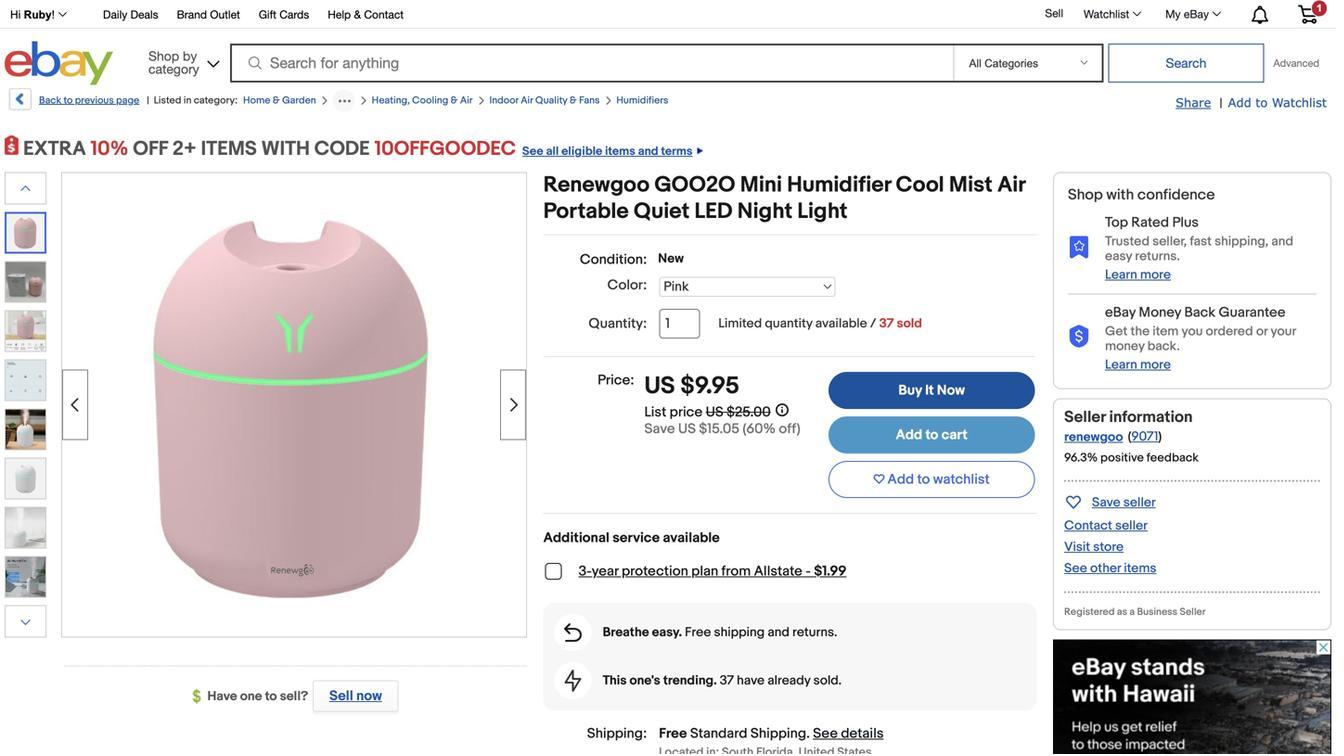 Task type: describe. For each thing, give the bounding box(es) containing it.
back.
[[1148, 339, 1180, 354]]

)
[[1159, 429, 1162, 445]]

have one to sell?
[[207, 689, 308, 705]]

and inside top rated plus trusted seller, fast shipping, and easy returns. learn more
[[1272, 234, 1294, 250]]

additional
[[543, 530, 610, 547]]

0 vertical spatial items
[[605, 144, 635, 159]]

now
[[937, 382, 965, 399]]

gift cards
[[259, 8, 309, 21]]

0 horizontal spatial |
[[147, 95, 149, 107]]

watchlist link
[[1074, 3, 1150, 25]]

gift
[[259, 8, 276, 21]]

$15.05
[[699, 421, 740, 437]]

top
[[1105, 214, 1128, 231]]

quantity:
[[589, 316, 647, 332]]

renewgoo goo2o mini humidifier cool mist air portable quiet led night light
[[543, 172, 1026, 225]]

extra
[[23, 137, 86, 161]]

see all eligible items and terms link
[[516, 137, 703, 161]]

available for service
[[663, 530, 720, 547]]

item
[[1153, 324, 1179, 340]]

all
[[546, 144, 559, 159]]

standard
[[690, 726, 748, 742]]

picture 14 of 20 image
[[6, 361, 45, 400]]

top rated plus trusted seller, fast shipping, and easy returns. learn more
[[1105, 214, 1294, 283]]

one's
[[630, 673, 661, 689]]

to right one
[[265, 689, 277, 705]]

watchlist inside share | add to watchlist
[[1272, 95, 1327, 110]]

shop for shop with confidence
[[1068, 186, 1103, 204]]

watchlist
[[933, 471, 990, 488]]

learn inside ebay money back guarantee get the item you ordered or your money back. learn more
[[1105, 357, 1138, 373]]

see for free standard shipping . see details
[[813, 726, 838, 742]]

as
[[1117, 606, 1128, 618]]

limited
[[719, 316, 762, 332]]

cart
[[942, 427, 968, 444]]

back to previous page link
[[7, 88, 139, 117]]

contact inside "link"
[[364, 8, 404, 21]]

ordered
[[1206, 324, 1254, 340]]

hi
[[10, 8, 21, 21]]

breathe easy. free shipping and returns.
[[603, 625, 838, 641]]

0 horizontal spatial us
[[645, 372, 675, 401]]

buy it now link
[[829, 372, 1035, 409]]

more inside ebay money back guarantee get the item you ordered or your money back. learn more
[[1140, 357, 1171, 373]]

1 vertical spatial free
[[659, 726, 687, 742]]

add to cart
[[896, 427, 968, 444]]

eligible
[[562, 144, 603, 159]]

more inside top rated plus trusted seller, fast shipping, and easy returns. learn more
[[1140, 267, 1171, 283]]

other
[[1090, 561, 1121, 577]]

to for previous
[[64, 95, 73, 107]]

add inside share | add to watchlist
[[1228, 95, 1252, 110]]

shop for shop by category
[[148, 48, 179, 64]]

list price us $25.00
[[645, 404, 771, 421]]

save seller
[[1092, 495, 1156, 511]]

gift cards link
[[259, 5, 309, 26]]

renewgoo
[[1064, 430, 1123, 445]]

3-
[[579, 563, 592, 580]]

to for cart
[[926, 427, 939, 444]]

page
[[116, 95, 139, 107]]

this
[[603, 673, 627, 689]]

buy it now
[[899, 382, 965, 399]]

returns. inside top rated plus trusted seller, fast shipping, and easy returns. learn more
[[1135, 249, 1180, 264]]

goo2o
[[655, 172, 735, 199]]

from
[[722, 563, 751, 580]]

1 horizontal spatial seller
[[1180, 606, 1206, 618]]

& inside help & contact "link"
[[354, 8, 361, 21]]

dollar sign image
[[193, 690, 207, 705]]

items inside contact seller visit store see other items
[[1124, 561, 1157, 577]]

daily
[[103, 8, 127, 21]]

heating, cooling & air
[[372, 95, 473, 107]]

your
[[1271, 324, 1296, 340]]

home
[[243, 95, 270, 107]]

back inside ebay money back guarantee get the item you ordered or your money back. learn more
[[1185, 304, 1216, 321]]

home & garden link
[[243, 95, 316, 107]]

none submit inside shop by category banner
[[1109, 44, 1264, 83]]

brand outlet link
[[177, 5, 240, 26]]

add for add to cart
[[896, 427, 923, 444]]

96.3%
[[1064, 451, 1098, 465]]

picture 12 of 20 image
[[6, 262, 45, 302]]

get
[[1105, 324, 1128, 340]]

help
[[328, 8, 351, 21]]

0 vertical spatial see
[[522, 144, 543, 159]]

humidifiers link
[[617, 95, 669, 107]]

contact seller visit store see other items
[[1064, 518, 1157, 577]]

have
[[207, 689, 237, 705]]

save for save us $15.05 (60% off)
[[645, 421, 675, 437]]

extra 10% off 2+ items with code 10offgoodec
[[23, 137, 516, 161]]

with details__icon image for ebay money back guarantee
[[1068, 325, 1090, 349]]

Search for anything text field
[[233, 45, 950, 81]]

plus
[[1173, 214, 1199, 231]]

quiet
[[634, 199, 690, 225]]

quality
[[535, 95, 568, 107]]

back inside 'link'
[[39, 95, 61, 107]]

& right cooling
[[451, 95, 458, 107]]

this one's trending. 37 have already sold.
[[603, 673, 842, 689]]

deals
[[130, 8, 158, 21]]

see all eligible items and terms
[[522, 144, 693, 159]]

contact inside contact seller visit store see other items
[[1064, 518, 1113, 534]]

humidifiers
[[617, 95, 669, 107]]

color
[[608, 277, 643, 294]]

allstate
[[754, 563, 803, 580]]

portable
[[543, 199, 629, 225]]

9071
[[1132, 429, 1159, 445]]

2+
[[173, 137, 197, 161]]

& left fans on the top left
[[570, 95, 577, 107]]

9071 link
[[1132, 429, 1159, 445]]

new
[[658, 251, 684, 267]]

save us $15.05 (60% off)
[[645, 421, 801, 437]]

feedback
[[1147, 451, 1199, 465]]

contact seller link
[[1064, 518, 1148, 534]]

account navigation
[[0, 0, 1332, 29]]

information
[[1109, 408, 1193, 427]]

fast
[[1190, 234, 1212, 250]]

to for watchlist
[[917, 471, 930, 488]]

with
[[1107, 186, 1134, 204]]

watchlist inside 'link'
[[1084, 7, 1130, 20]]

sell?
[[280, 689, 308, 705]]

guarantee
[[1219, 304, 1286, 321]]

with details__icon image for top rated plus
[[1068, 235, 1090, 259]]

(
[[1128, 429, 1132, 445]]

now
[[356, 688, 382, 705]]



Task type: locate. For each thing, give the bounding box(es) containing it.
$9.95
[[681, 372, 740, 401]]

to inside button
[[917, 471, 930, 488]]

37 right /
[[879, 316, 894, 332]]

the
[[1131, 324, 1150, 340]]

learn more link down money
[[1105, 357, 1171, 373]]

0 vertical spatial available
[[816, 316, 867, 332]]

1 vertical spatial shop
[[1068, 186, 1103, 204]]

with details__icon image left breathe
[[564, 624, 582, 642]]

see inside us $9.95 main content
[[813, 726, 838, 742]]

advertisement region
[[1053, 640, 1332, 755]]

1 learn from the top
[[1105, 267, 1138, 283]]

1 vertical spatial sell
[[329, 688, 353, 705]]

add right share on the right of page
[[1228, 95, 1252, 110]]

see details link
[[813, 726, 884, 742]]

sell inside account navigation
[[1045, 7, 1064, 20]]

ruby
[[24, 8, 52, 21]]

0 horizontal spatial air
[[460, 95, 473, 107]]

shipping
[[714, 625, 765, 641]]

and right shipping,
[[1272, 234, 1294, 250]]

picture 17 of 20 image
[[6, 508, 45, 548]]

registered
[[1064, 606, 1115, 618]]

-
[[806, 563, 811, 580]]

seller right business
[[1180, 606, 1206, 618]]

learn more link for rated
[[1105, 267, 1171, 283]]

with details__icon image for this one's trending.
[[565, 670, 582, 692]]

positive
[[1101, 451, 1144, 465]]

year
[[592, 563, 619, 580]]

my
[[1166, 7, 1181, 20]]

and left terms
[[638, 144, 659, 159]]

1 horizontal spatial and
[[768, 625, 790, 641]]

1 horizontal spatial back
[[1185, 304, 1216, 321]]

with details__icon image
[[1068, 235, 1090, 259], [1068, 325, 1090, 349], [564, 624, 582, 642], [565, 670, 582, 692]]

with details__icon image left easy
[[1068, 235, 1090, 259]]

more
[[1140, 267, 1171, 283], [1140, 357, 1171, 373]]

1 vertical spatial seller
[[1116, 518, 1148, 534]]

1 vertical spatial and
[[1272, 234, 1294, 250]]

1 vertical spatial back
[[1185, 304, 1216, 321]]

to
[[64, 95, 73, 107], [1256, 95, 1268, 110], [926, 427, 939, 444], [917, 471, 930, 488], [265, 689, 277, 705]]

0 vertical spatial save
[[645, 421, 675, 437]]

plan
[[692, 563, 718, 580]]

0 vertical spatial seller
[[1064, 408, 1106, 427]]

1 vertical spatial items
[[1124, 561, 1157, 577]]

off)
[[779, 421, 801, 437]]

save seller button
[[1064, 491, 1156, 513]]

0 horizontal spatial watchlist
[[1084, 7, 1130, 20]]

1
[[1317, 2, 1323, 14]]

1 vertical spatial available
[[663, 530, 720, 547]]

renewgoo goo2o mini humidifier cool mist air portable quiet led night light - picture 11 of 20 image
[[62, 173, 526, 637]]

None submit
[[1109, 44, 1264, 83]]

contact up visit store link at the right of page
[[1064, 518, 1113, 534]]

add to cart link
[[829, 417, 1035, 454]]

seller inside seller information renewgoo ( 9071 ) 96.3% positive feedback
[[1064, 408, 1106, 427]]

items right other at right
[[1124, 561, 1157, 577]]

seller up contact seller link
[[1124, 495, 1156, 511]]

learn more link for money
[[1105, 357, 1171, 373]]

picture 18 of 20 image
[[6, 557, 45, 597]]

to left the cart
[[926, 427, 939, 444]]

1 horizontal spatial shop
[[1068, 186, 1103, 204]]

1 more from the top
[[1140, 267, 1171, 283]]

items right eligible
[[605, 144, 635, 159]]

sell left now
[[329, 688, 353, 705]]

1 vertical spatial more
[[1140, 357, 1171, 373]]

code
[[314, 137, 370, 161]]

1 horizontal spatial returns.
[[1135, 249, 1180, 264]]

0 horizontal spatial and
[[638, 144, 659, 159]]

air right mist
[[998, 172, 1026, 199]]

seller for save
[[1124, 495, 1156, 511]]

0 vertical spatial 37
[[879, 316, 894, 332]]

seller
[[1124, 495, 1156, 511], [1116, 518, 1148, 534]]

with
[[261, 137, 310, 161]]

0 vertical spatial and
[[638, 144, 659, 159]]

back up you at the right of page
[[1185, 304, 1216, 321]]

0 vertical spatial learn
[[1105, 267, 1138, 283]]

seller up renewgoo link on the bottom of the page
[[1064, 408, 1106, 427]]

store
[[1093, 540, 1124, 555]]

2 vertical spatial add
[[888, 471, 914, 488]]

in
[[184, 95, 192, 107]]

us down $9.95
[[706, 404, 724, 421]]

mist
[[949, 172, 993, 199]]

and for terms
[[638, 144, 659, 159]]

to inside share | add to watchlist
[[1256, 95, 1268, 110]]

add for add to watchlist
[[888, 471, 914, 488]]

1 vertical spatial add
[[896, 427, 923, 444]]

2 learn more link from the top
[[1105, 357, 1171, 373]]

available left /
[[816, 316, 867, 332]]

help & contact link
[[328, 5, 404, 26]]

0 horizontal spatial shop
[[148, 48, 179, 64]]

0 vertical spatial add
[[1228, 95, 1252, 110]]

see right .
[[813, 726, 838, 742]]

quantity
[[765, 316, 813, 332]]

| left listed
[[147, 95, 149, 107]]

1 vertical spatial save
[[1092, 495, 1121, 511]]

with details__icon image left get
[[1068, 325, 1090, 349]]

available up plan
[[663, 530, 720, 547]]

category:
[[194, 95, 238, 107]]

us up list
[[645, 372, 675, 401]]

to inside 'link'
[[64, 95, 73, 107]]

sell for sell now
[[329, 688, 353, 705]]

home & garden
[[243, 95, 316, 107]]

more down back.
[[1140, 357, 1171, 373]]

0 horizontal spatial 37
[[720, 673, 734, 689]]

sell now
[[329, 688, 382, 705]]

1 vertical spatial see
[[1064, 561, 1088, 577]]

2 horizontal spatial and
[[1272, 234, 1294, 250]]

sell for sell
[[1045, 7, 1064, 20]]

0 horizontal spatial sell
[[329, 688, 353, 705]]

2 more from the top
[[1140, 357, 1171, 373]]

2 vertical spatial and
[[768, 625, 790, 641]]

0 vertical spatial free
[[685, 625, 711, 641]]

hi ruby !
[[10, 8, 55, 21]]

and right shipping
[[768, 625, 790, 641]]

see inside contact seller visit store see other items
[[1064, 561, 1088, 577]]

air right cooling
[[460, 95, 473, 107]]

1 horizontal spatial items
[[1124, 561, 1157, 577]]

limited quantity available / 37 sold
[[719, 316, 922, 332]]

save for save seller
[[1092, 495, 1121, 511]]

picture 16 of 20 image
[[6, 459, 45, 499]]

$1.99
[[814, 563, 847, 580]]

air inside renewgoo goo2o mini humidifier cool mist air portable quiet led night light
[[998, 172, 1026, 199]]

add to watchlist link
[[1228, 95, 1327, 111]]

led
[[695, 199, 733, 225]]

picture 13 of 20 image
[[6, 311, 45, 351]]

and for returns.
[[768, 625, 790, 641]]

learn down easy
[[1105, 267, 1138, 283]]

1 horizontal spatial us
[[678, 421, 696, 437]]

0 vertical spatial learn more link
[[1105, 267, 1171, 283]]

2 vertical spatial see
[[813, 726, 838, 742]]

or
[[1256, 324, 1268, 340]]

0 horizontal spatial save
[[645, 421, 675, 437]]

1 vertical spatial returns.
[[793, 625, 838, 641]]

to down "advanced" "link"
[[1256, 95, 1268, 110]]

sell left the watchlist 'link'
[[1045, 7, 1064, 20]]

add down add to cart link
[[888, 471, 914, 488]]

0 vertical spatial back
[[39, 95, 61, 107]]

| inside share | add to watchlist
[[1220, 96, 1223, 111]]

2 horizontal spatial us
[[706, 404, 724, 421]]

with details__icon image for breathe easy.
[[564, 624, 582, 642]]

2 learn from the top
[[1105, 357, 1138, 373]]

1 vertical spatial ebay
[[1105, 304, 1136, 321]]

picture 11 of 20 image
[[6, 214, 45, 252]]

0 vertical spatial shop
[[148, 48, 179, 64]]

1 vertical spatial contact
[[1064, 518, 1113, 534]]

free right easy.
[[685, 625, 711, 641]]

shop by category banner
[[0, 0, 1332, 90]]

returns. down rated
[[1135, 249, 1180, 264]]

contact right help
[[364, 8, 404, 21]]

1 vertical spatial watchlist
[[1272, 95, 1327, 110]]

see other items link
[[1064, 561, 1157, 577]]

37 left have
[[720, 673, 734, 689]]

Quantity: text field
[[659, 309, 700, 339]]

10%
[[91, 137, 129, 161]]

| right share button
[[1220, 96, 1223, 111]]

air right indoor at the left of the page
[[521, 95, 533, 107]]

and inside us $9.95 main content
[[768, 625, 790, 641]]

1 vertical spatial learn
[[1105, 357, 1138, 373]]

&
[[354, 8, 361, 21], [273, 95, 280, 107], [451, 95, 458, 107], [570, 95, 577, 107]]

learn down money
[[1105, 357, 1138, 373]]

save up contact seller link
[[1092, 495, 1121, 511]]

shipping:
[[587, 726, 647, 742]]

0 vertical spatial contact
[[364, 8, 404, 21]]

add inside button
[[888, 471, 914, 488]]

more down seller,
[[1140, 267, 1171, 283]]

1 horizontal spatial watchlist
[[1272, 95, 1327, 110]]

0 vertical spatial watchlist
[[1084, 7, 1130, 20]]

seller for contact
[[1116, 518, 1148, 534]]

1 horizontal spatial contact
[[1064, 518, 1113, 534]]

cooling
[[412, 95, 449, 107]]

us left $15.05
[[678, 421, 696, 437]]

1 learn more link from the top
[[1105, 267, 1171, 283]]

sold.
[[814, 673, 842, 689]]

share
[[1176, 95, 1211, 110]]

returns. inside us $9.95 main content
[[793, 625, 838, 641]]

money
[[1139, 304, 1181, 321]]

1 vertical spatial learn more link
[[1105, 357, 1171, 373]]

ebay right my
[[1184, 7, 1209, 20]]

0 vertical spatial sell
[[1045, 7, 1064, 20]]

0 horizontal spatial items
[[605, 144, 635, 159]]

seller inside button
[[1124, 495, 1156, 511]]

1 horizontal spatial available
[[816, 316, 867, 332]]

save inside us $9.95 main content
[[645, 421, 675, 437]]

available for quantity
[[816, 316, 867, 332]]

breathe
[[603, 625, 649, 641]]

trusted
[[1105, 234, 1150, 250]]

night
[[738, 199, 793, 225]]

previous
[[75, 95, 114, 107]]

1 vertical spatial 37
[[720, 673, 734, 689]]

!
[[52, 8, 55, 21]]

learn more link
[[1105, 267, 1171, 283], [1105, 357, 1171, 373]]

0 horizontal spatial available
[[663, 530, 720, 547]]

0 vertical spatial returns.
[[1135, 249, 1180, 264]]

with details__icon image left this
[[565, 670, 582, 692]]

0 horizontal spatial seller
[[1064, 408, 1106, 427]]

to left watchlist
[[917, 471, 930, 488]]

free left standard
[[659, 726, 687, 742]]

1 horizontal spatial ebay
[[1184, 7, 1209, 20]]

watchlist down "advanced" "link"
[[1272, 95, 1327, 110]]

sell now link
[[308, 681, 399, 712]]

shop left by
[[148, 48, 179, 64]]

to left previous
[[64, 95, 73, 107]]

shop inside shop by category
[[148, 48, 179, 64]]

ebay inside ebay money back guarantee get the item you ordered or your money back. learn more
[[1105, 304, 1136, 321]]

category
[[148, 61, 199, 77]]

0 horizontal spatial contact
[[364, 8, 404, 21]]

have
[[737, 673, 765, 689]]

& right home
[[273, 95, 280, 107]]

listed
[[154, 95, 181, 107]]

watchlist
[[1084, 7, 1130, 20], [1272, 95, 1327, 110]]

2 horizontal spatial see
[[1064, 561, 1088, 577]]

renewgoo
[[543, 172, 650, 199]]

ebay
[[1184, 7, 1209, 20], [1105, 304, 1136, 321]]

shop left with
[[1068, 186, 1103, 204]]

0 vertical spatial ebay
[[1184, 7, 1209, 20]]

learn more link down easy
[[1105, 267, 1171, 283]]

ebay money back guarantee get the item you ordered or your money back. learn more
[[1105, 304, 1296, 373]]

daily deals link
[[103, 5, 158, 26]]

0 horizontal spatial ebay
[[1105, 304, 1136, 321]]

0 horizontal spatial returns.
[[793, 625, 838, 641]]

seller down save seller
[[1116, 518, 1148, 534]]

free standard shipping . see details
[[659, 726, 884, 742]]

ebay inside account navigation
[[1184, 7, 1209, 20]]

my ebay
[[1166, 7, 1209, 20]]

1 horizontal spatial 37
[[879, 316, 894, 332]]

& right help
[[354, 8, 361, 21]]

help & contact
[[328, 8, 404, 21]]

see for contact seller visit store see other items
[[1064, 561, 1088, 577]]

see left all at the left
[[522, 144, 543, 159]]

share button
[[1176, 95, 1211, 111]]

/
[[870, 316, 877, 332]]

0 horizontal spatial back
[[39, 95, 61, 107]]

add down buy
[[896, 427, 923, 444]]

indoor air quality & fans link
[[490, 95, 600, 107]]

2 horizontal spatial air
[[998, 172, 1026, 199]]

1 horizontal spatial sell
[[1045, 7, 1064, 20]]

seller inside contact seller visit store see other items
[[1116, 518, 1148, 534]]

0 vertical spatial more
[[1140, 267, 1171, 283]]

1 horizontal spatial |
[[1220, 96, 1223, 111]]

registered as a business seller
[[1064, 606, 1206, 618]]

0 horizontal spatial see
[[522, 144, 543, 159]]

items
[[605, 144, 635, 159], [1124, 561, 1157, 577]]

see down visit on the right of page
[[1064, 561, 1088, 577]]

seller
[[1064, 408, 1106, 427], [1180, 606, 1206, 618]]

returns. up the sold.
[[793, 625, 838, 641]]

my ebay link
[[1156, 3, 1230, 25]]

1 horizontal spatial air
[[521, 95, 533, 107]]

advanced
[[1274, 57, 1320, 69]]

fans
[[579, 95, 600, 107]]

details
[[841, 726, 884, 742]]

back left previous
[[39, 95, 61, 107]]

cards
[[280, 8, 309, 21]]

business
[[1137, 606, 1178, 618]]

1 vertical spatial seller
[[1180, 606, 1206, 618]]

1 horizontal spatial save
[[1092, 495, 1121, 511]]

watchlist right sell link
[[1084, 7, 1130, 20]]

picture 15 of 20 image
[[6, 410, 45, 450]]

1 horizontal spatial see
[[813, 726, 838, 742]]

save down us $9.95
[[645, 421, 675, 437]]

add to watchlist button
[[829, 461, 1035, 498]]

heating, cooling & air link
[[372, 95, 473, 107]]

save inside button
[[1092, 495, 1121, 511]]

us $9.95 main content
[[543, 172, 1037, 755]]

0 vertical spatial seller
[[1124, 495, 1156, 511]]

ebay up get
[[1105, 304, 1136, 321]]

outlet
[[210, 8, 240, 21]]

learn inside top rated plus trusted seller, fast shipping, and easy returns. learn more
[[1105, 267, 1138, 283]]

contact
[[364, 8, 404, 21], [1064, 518, 1113, 534]]



Task type: vqa. For each thing, say whether or not it's contained in the screenshot.
Help at the top
yes



